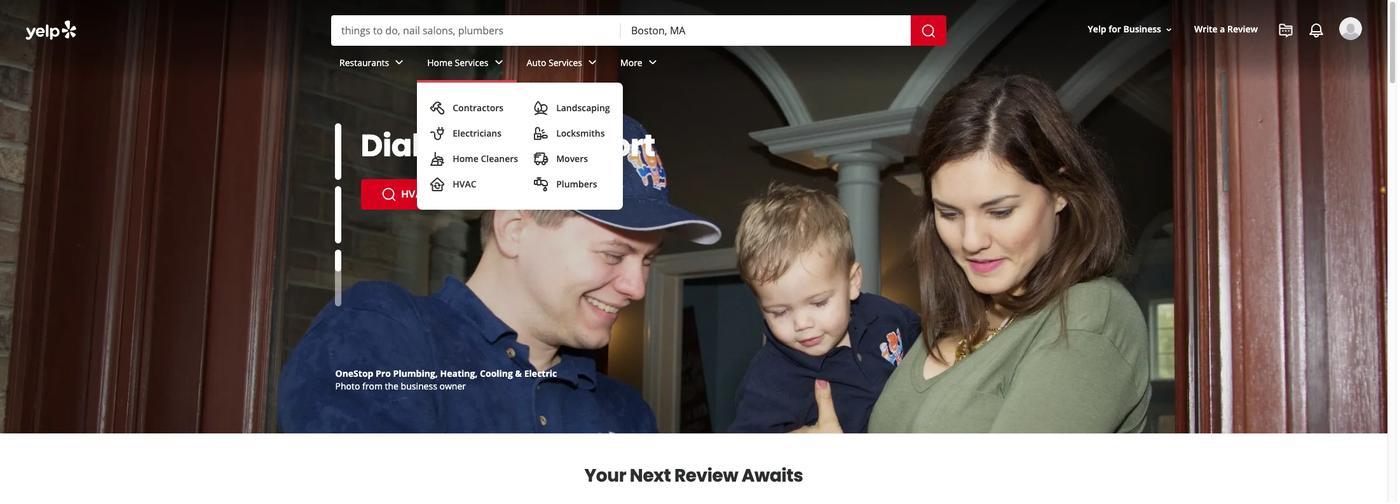 Task type: locate. For each thing, give the bounding box(es) containing it.
your
[[584, 463, 626, 488]]

hvac for 24 search v2 image
[[401, 187, 430, 202]]

review for next
[[674, 463, 738, 488]]

home down electricians link
[[453, 153, 479, 165]]

24 chevron down v2 image inside home services link
[[491, 55, 506, 70]]

24 chevron down v2 image inside auto services link
[[585, 55, 600, 70]]

0 vertical spatial select slide image
[[335, 123, 341, 180]]

1 24 chevron down v2 image from the left
[[392, 55, 407, 70]]

menu containing contractors
[[417, 83, 623, 210]]

business categories element
[[329, 46, 1362, 210]]

hvac link down the 24 home cleaning v2 image
[[361, 179, 450, 210]]

16 chevron down v2 image
[[1164, 25, 1174, 35]]

2 24 chevron down v2 image from the left
[[585, 55, 600, 70]]

1 services from the left
[[455, 56, 489, 68]]

write a review link
[[1189, 18, 1263, 41]]

None search field
[[0, 0, 1388, 210]]

24 chevron down v2 image inside restaurants link
[[392, 55, 407, 70]]

0 vertical spatial home
[[427, 56, 453, 68]]

none search field containing yelp for business
[[0, 0, 1388, 210]]

dial
[[361, 125, 421, 167]]

24 chevron down v2 image right auto services
[[585, 55, 600, 70]]

plumbers link
[[528, 172, 615, 197]]

0 horizontal spatial hvac
[[401, 187, 430, 202]]

write a review
[[1194, 23, 1258, 35]]

0 vertical spatial the
[[474, 125, 525, 167]]

None search field
[[331, 15, 949, 46]]

select slide image
[[335, 123, 341, 180], [335, 186, 341, 243]]

review right 'a'
[[1228, 23, 1258, 35]]

cooling
[[480, 367, 513, 380]]

review
[[1228, 23, 1258, 35], [674, 463, 738, 488]]

0 horizontal spatial services
[[455, 56, 489, 68]]

electricians link
[[425, 121, 523, 146]]

None field
[[341, 24, 611, 38], [631, 24, 901, 38]]

home
[[427, 56, 453, 68], [453, 153, 479, 165]]

hvac for 24 heating cooling v2 icon
[[453, 178, 477, 190]]

24 chevron down v2 image
[[491, 55, 506, 70], [585, 55, 600, 70]]

notifications image
[[1309, 23, 1324, 38]]

1 vertical spatial home
[[453, 153, 479, 165]]

1 24 chevron down v2 image from the left
[[491, 55, 506, 70]]

movers link
[[528, 146, 615, 172]]

0 horizontal spatial home
[[427, 56, 453, 68]]

business
[[401, 380, 437, 392]]

menu inside the business categories element
[[417, 83, 623, 210]]

0 vertical spatial review
[[1228, 23, 1258, 35]]

24 home cleaning v2 image
[[430, 151, 445, 167]]

0 horizontal spatial the
[[385, 380, 399, 392]]

restaurants
[[339, 56, 389, 68]]

24 moving v2 image
[[533, 151, 549, 167]]

auto
[[527, 56, 546, 68]]

2 services from the left
[[549, 56, 582, 68]]

heating,
[[440, 367, 478, 380]]

review right next
[[674, 463, 738, 488]]

more
[[620, 56, 643, 68]]

onestop
[[335, 367, 373, 380]]

your next review awaits
[[584, 463, 803, 488]]

0 horizontal spatial none field
[[341, 24, 611, 38]]

electric
[[524, 367, 557, 380]]

0 horizontal spatial review
[[674, 463, 738, 488]]

projects image
[[1278, 23, 1294, 38]]

1 horizontal spatial home
[[453, 153, 479, 165]]

menu
[[417, 83, 623, 210]]

hvac down home cleaners link
[[453, 178, 477, 190]]

24 chevron down v2 image right restaurants
[[392, 55, 407, 70]]

review inside user actions element
[[1228, 23, 1258, 35]]

1 vertical spatial the
[[385, 380, 399, 392]]

brad k. image
[[1339, 17, 1362, 40]]

24 chevron down v2 image left auto
[[491, 55, 506, 70]]

24 chevron down v2 image inside more link
[[645, 55, 660, 70]]

1 horizontal spatial the
[[474, 125, 525, 167]]

services down 'find' text field
[[455, 56, 489, 68]]

1 vertical spatial select slide image
[[335, 186, 341, 243]]

search image
[[921, 23, 936, 39]]

1 horizontal spatial 24 chevron down v2 image
[[645, 55, 660, 70]]

home inside menu
[[453, 153, 479, 165]]

hvac right 24 search v2 image
[[401, 187, 430, 202]]

next
[[630, 463, 671, 488]]

0 horizontal spatial 24 chevron down v2 image
[[491, 55, 506, 70]]

services right auto
[[549, 56, 582, 68]]

select slide image left dial
[[335, 123, 341, 180]]

home cleaners
[[453, 153, 518, 165]]

2 select slide image from the top
[[335, 186, 341, 243]]

1 horizontal spatial hvac
[[453, 178, 477, 190]]

0 horizontal spatial 24 chevron down v2 image
[[392, 55, 407, 70]]

for
[[1109, 23, 1121, 35]]

explore banner section banner
[[0, 0, 1388, 434]]

the
[[474, 125, 525, 167], [385, 380, 399, 392]]

1 vertical spatial review
[[674, 463, 738, 488]]

2 24 chevron down v2 image from the left
[[645, 55, 660, 70]]

1 horizontal spatial none field
[[631, 24, 901, 38]]

services
[[455, 56, 489, 68], [549, 56, 582, 68]]

hvac link
[[425, 172, 523, 197], [361, 179, 450, 210]]

home up 24 contractor v2 image
[[427, 56, 453, 68]]

1 horizontal spatial 24 chevron down v2 image
[[585, 55, 600, 70]]

photo
[[335, 380, 360, 392]]

1 horizontal spatial review
[[1228, 23, 1258, 35]]

24 chevron down v2 image
[[392, 55, 407, 70], [645, 55, 660, 70]]

hvac
[[453, 178, 477, 190], [401, 187, 430, 202]]

1 none field from the left
[[341, 24, 611, 38]]

auto services
[[527, 56, 582, 68]]

1 horizontal spatial services
[[549, 56, 582, 68]]

pro
[[376, 367, 391, 380]]

hvac inside the business categories element
[[453, 178, 477, 190]]

from
[[362, 380, 383, 392]]

landscaping
[[556, 102, 610, 114]]

2 none field from the left
[[631, 24, 901, 38]]

select slide image left 24 search v2 image
[[335, 186, 341, 243]]

24 chevron down v2 image right more
[[645, 55, 660, 70]]



Task type: describe. For each thing, give the bounding box(es) containing it.
24 chevron down v2 image for home services
[[491, 55, 506, 70]]

home services link
[[417, 46, 517, 83]]

cleaners
[[481, 153, 518, 165]]

home cleaners link
[[425, 146, 523, 172]]

user actions element
[[1078, 16, 1380, 94]]

onestop pro plumbing, heating, cooling & electric photo from the business owner
[[335, 367, 557, 392]]

home for home cleaners
[[453, 153, 479, 165]]

business
[[1124, 23, 1161, 35]]

1 select slide image from the top
[[335, 123, 341, 180]]

Find text field
[[341, 24, 611, 38]]

24 contractor v2 image
[[430, 100, 445, 116]]

24 heating cooling v2 image
[[430, 177, 445, 192]]

24 chevron down v2 image for auto services
[[585, 55, 600, 70]]

24 locksmith v2 image
[[533, 126, 549, 141]]

restaurants link
[[329, 46, 417, 83]]

none field 'find'
[[341, 24, 611, 38]]

owner
[[440, 380, 466, 392]]

services for home services
[[455, 56, 489, 68]]

hvac link down home cleaners
[[425, 172, 523, 197]]

contractors link
[[425, 95, 523, 121]]

plumbing,
[[393, 367, 438, 380]]

electricians
[[453, 127, 502, 139]]

locksmiths
[[556, 127, 605, 139]]

contractors
[[453, 102, 504, 114]]

24 plumbers v2 image
[[533, 177, 549, 192]]

home for home services
[[427, 56, 453, 68]]

auto services link
[[517, 46, 610, 83]]

the inside onestop pro plumbing, heating, cooling & electric photo from the business owner
[[385, 380, 399, 392]]

review for a
[[1228, 23, 1258, 35]]

yelp
[[1088, 23, 1106, 35]]

24 search v2 image
[[381, 187, 396, 202]]

up
[[427, 125, 468, 167]]

Near text field
[[631, 24, 901, 38]]

awaits
[[742, 463, 803, 488]]

plumbers
[[556, 178, 597, 190]]

24 chevron down v2 image for restaurants
[[392, 55, 407, 70]]

more link
[[610, 46, 670, 83]]

comfort
[[531, 125, 655, 167]]

yelp for business
[[1088, 23, 1161, 35]]

onestop pro plumbing, heating, cooling & electric link
[[335, 367, 557, 380]]

home services
[[427, 56, 489, 68]]

dial up the comfort
[[361, 125, 655, 167]]

movers
[[556, 153, 588, 165]]

24 landscaping v2 image
[[533, 100, 549, 116]]

write
[[1194, 23, 1218, 35]]

none search field inside search box
[[331, 15, 949, 46]]

landscaping link
[[528, 95, 615, 121]]

24 electrician v2 image
[[430, 126, 445, 141]]

a
[[1220, 23, 1225, 35]]

locksmiths link
[[528, 121, 615, 146]]

services for auto services
[[549, 56, 582, 68]]

none field near
[[631, 24, 901, 38]]

24 chevron down v2 image for more
[[645, 55, 660, 70]]

&
[[515, 367, 522, 380]]

yelp for business button
[[1083, 18, 1179, 41]]



Task type: vqa. For each thing, say whether or not it's contained in the screenshot.
Please related to expiration
no



